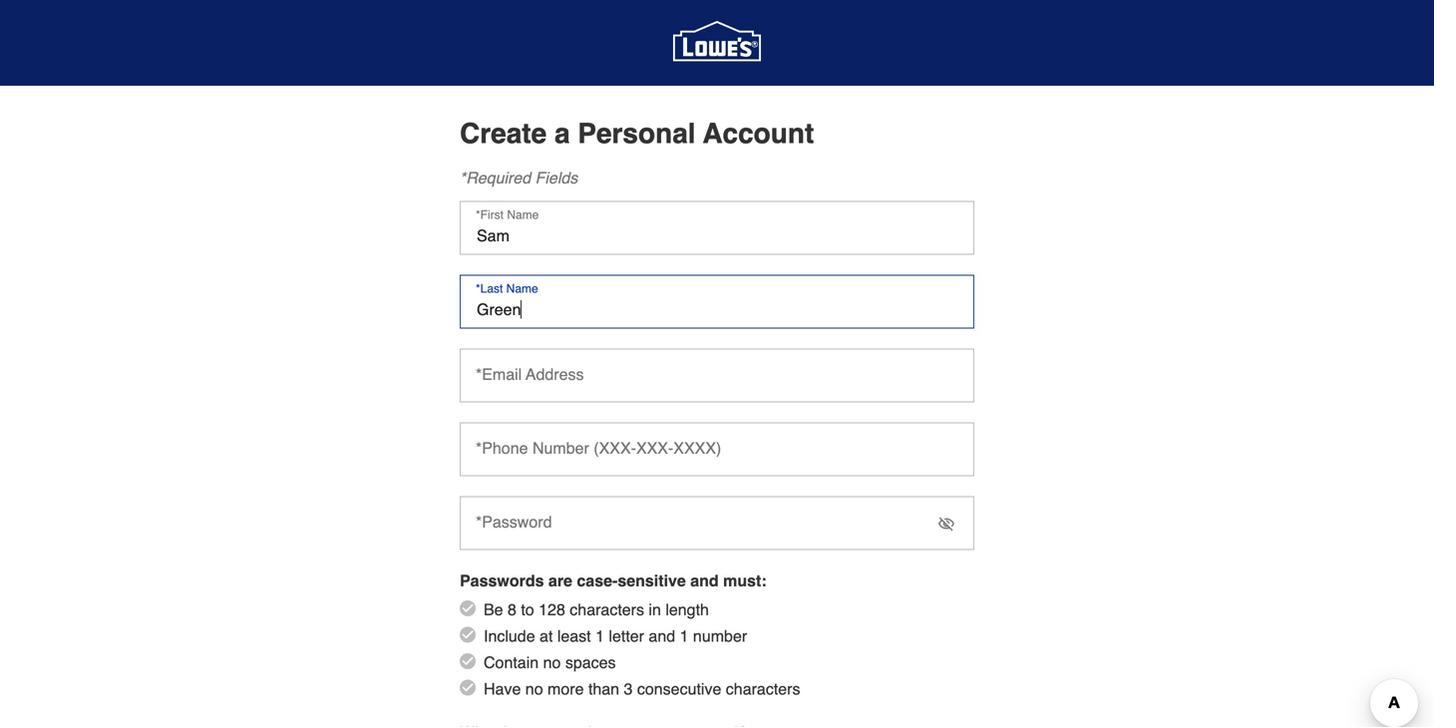 Task type: describe. For each thing, give the bounding box(es) containing it.
*first
[[476, 208, 504, 222]]

account
[[703, 118, 814, 150]]

128
[[539, 600, 565, 619]]

a
[[555, 118, 570, 150]]

*Password password field
[[460, 496, 975, 550]]

be 8 to 128 characters in length
[[484, 600, 709, 619]]

letter
[[609, 627, 644, 645]]

create
[[460, 118, 547, 150]]

include at least 1 letter and 1 number
[[484, 627, 747, 645]]

xxx-
[[636, 439, 674, 457]]

must:
[[723, 572, 767, 590]]

*last
[[476, 282, 503, 296]]

length
[[666, 600, 709, 619]]

*password
[[476, 513, 552, 531]]

*email
[[476, 365, 522, 384]]

*Last Name text field
[[460, 275, 975, 329]]

least
[[557, 627, 591, 645]]

8
[[508, 600, 517, 619]]

1 1 from the left
[[596, 627, 604, 645]]

*required
[[460, 169, 531, 187]]

sensitive
[[618, 572, 686, 590]]

0 vertical spatial and
[[690, 572, 719, 590]]

passwords
[[460, 572, 544, 590]]

3
[[624, 680, 633, 698]]

more
[[548, 680, 584, 698]]

contain no spaces
[[484, 653, 616, 672]]

personal
[[578, 118, 696, 150]]

(xxx-
[[594, 439, 636, 457]]

*phone
[[476, 439, 528, 457]]

lowe's home improvement logo image
[[673, 0, 761, 87]]

xxxx)
[[674, 439, 721, 457]]

passwords are case-sensitive and must:
[[460, 572, 767, 590]]

be
[[484, 600, 503, 619]]

*phone number (xxx-xxx-xxxx)
[[476, 439, 721, 457]]

name for *first name
[[507, 208, 539, 222]]

create a personal account
[[460, 118, 814, 150]]

case-
[[577, 572, 618, 590]]

than
[[588, 680, 619, 698]]



Task type: vqa. For each thing, say whether or not it's contained in the screenshot.
the left you
no



Task type: locate. For each thing, give the bounding box(es) containing it.
no for have
[[525, 680, 543, 698]]

and
[[690, 572, 719, 590], [649, 627, 675, 645]]

include
[[484, 627, 535, 645]]

0 vertical spatial no
[[543, 653, 561, 672]]

*Phone Number (XXX-XXX-XXXX) text field
[[460, 422, 975, 476]]

no down contain no spaces
[[525, 680, 543, 698]]

1 right least in the left of the page
[[596, 627, 604, 645]]

are
[[549, 572, 572, 590]]

to
[[521, 600, 534, 619]]

1 vertical spatial no
[[525, 680, 543, 698]]

have
[[484, 680, 521, 698]]

1 down length
[[680, 627, 689, 645]]

name
[[507, 208, 539, 222], [506, 282, 538, 296]]

show password image
[[939, 516, 955, 532]]

0 vertical spatial name
[[507, 208, 539, 222]]

1 horizontal spatial characters
[[726, 680, 800, 698]]

1 horizontal spatial and
[[690, 572, 719, 590]]

number
[[693, 627, 747, 645]]

name for *last name
[[506, 282, 538, 296]]

1 horizontal spatial 1
[[680, 627, 689, 645]]

characters
[[570, 600, 644, 619], [726, 680, 800, 698]]

*First Name text field
[[460, 201, 975, 255]]

no
[[543, 653, 561, 672], [525, 680, 543, 698]]

0 horizontal spatial 1
[[596, 627, 604, 645]]

address
[[526, 365, 584, 384]]

0 horizontal spatial characters
[[570, 600, 644, 619]]

and up length
[[690, 572, 719, 590]]

1 vertical spatial characters
[[726, 680, 800, 698]]

consecutive
[[637, 680, 722, 698]]

contain
[[484, 653, 539, 672]]

2 1 from the left
[[680, 627, 689, 645]]

and down in
[[649, 627, 675, 645]]

1 vertical spatial and
[[649, 627, 675, 645]]

characters down number
[[726, 680, 800, 698]]

1
[[596, 627, 604, 645], [680, 627, 689, 645]]

*Email Address text field
[[460, 349, 975, 402]]

spaces
[[565, 653, 616, 672]]

1 vertical spatial name
[[506, 282, 538, 296]]

name right *first
[[507, 208, 539, 222]]

0 vertical spatial characters
[[570, 600, 644, 619]]

at
[[540, 627, 553, 645]]

0 horizontal spatial and
[[649, 627, 675, 645]]

*first name
[[476, 208, 539, 222]]

*email address
[[476, 365, 584, 384]]

number
[[533, 439, 589, 457]]

no for contain
[[543, 653, 561, 672]]

in
[[649, 600, 661, 619]]

fields
[[535, 169, 578, 187]]

have no more than 3 consecutive characters
[[484, 680, 800, 698]]

name right *last
[[506, 282, 538, 296]]

characters up include at least 1 letter and 1 number
[[570, 600, 644, 619]]

*required fields
[[460, 169, 578, 187]]

no down the at
[[543, 653, 561, 672]]

*last name
[[476, 282, 538, 296]]



